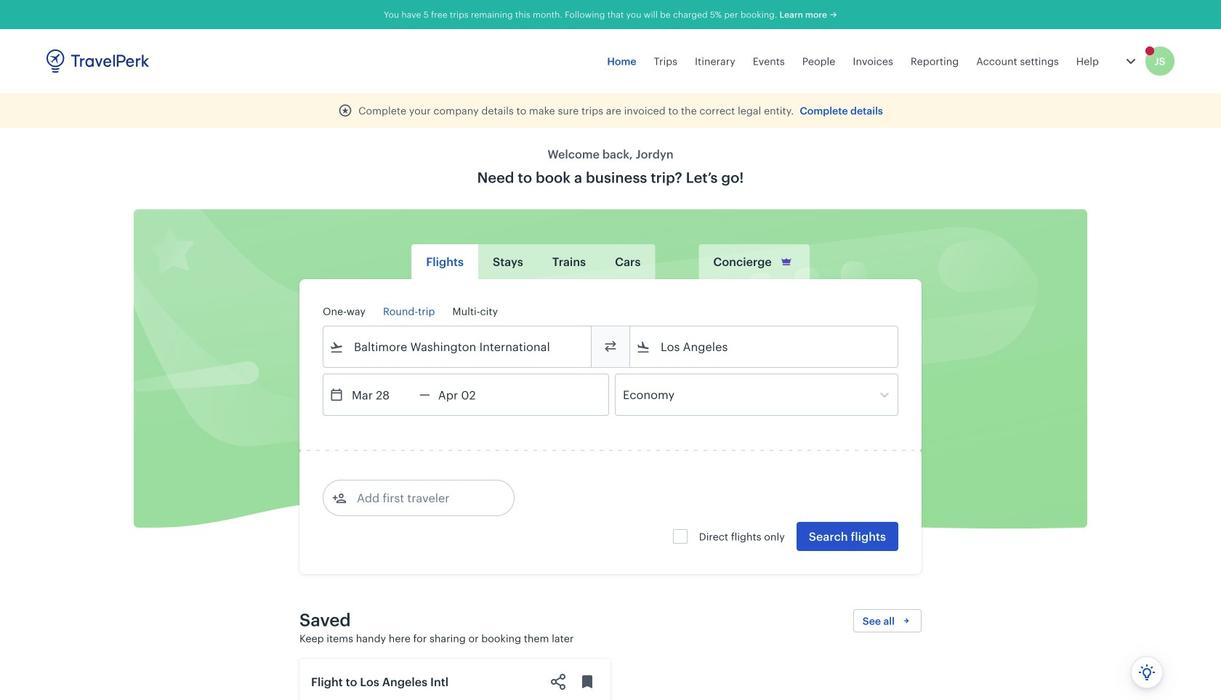 Task type: locate. For each thing, give the bounding box(es) containing it.
Add first traveler search field
[[347, 487, 498, 510]]

Depart text field
[[344, 375, 420, 415]]



Task type: describe. For each thing, give the bounding box(es) containing it.
To search field
[[651, 335, 879, 359]]

Return text field
[[430, 375, 506, 415]]

From search field
[[344, 335, 572, 359]]



